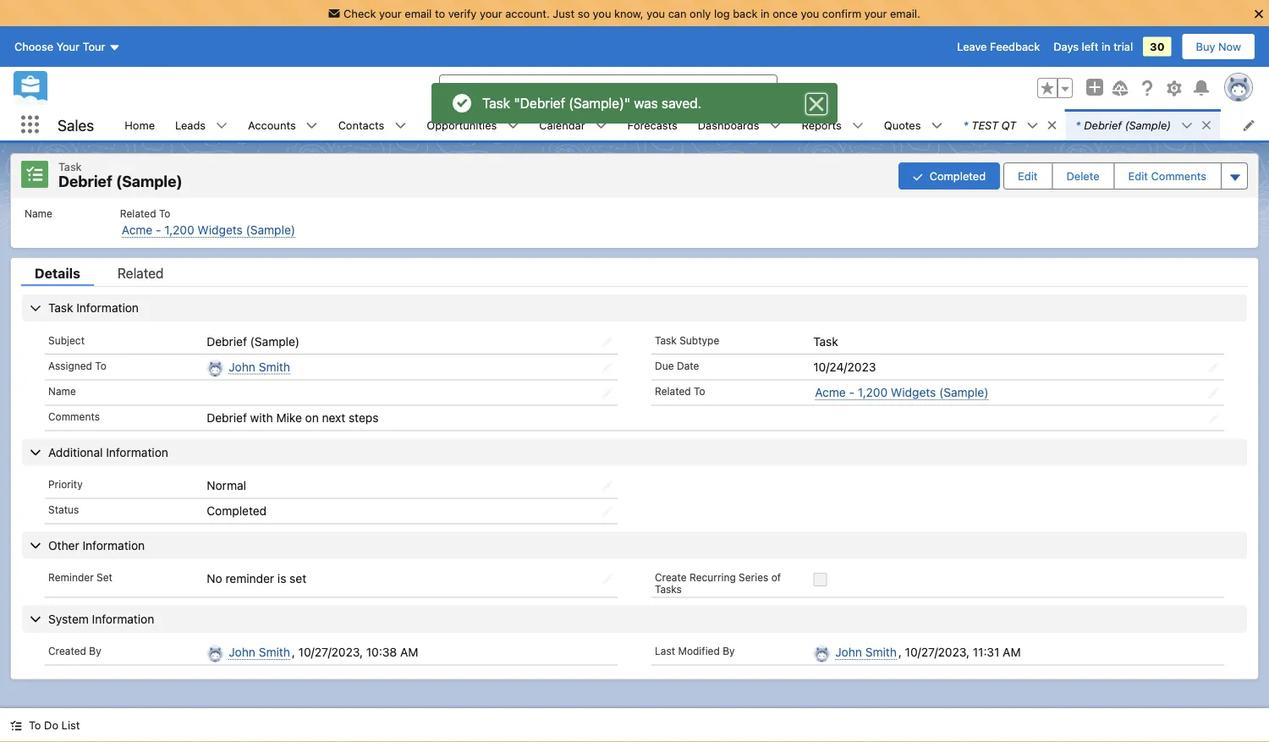 Task type: describe. For each thing, give the bounding box(es) containing it.
calendar link
[[529, 109, 595, 140]]

details link
[[21, 265, 94, 286]]

next
[[322, 411, 345, 425]]

1,200 inside the 'related to acme - 1,200 widgets (sample)'
[[164, 223, 194, 237]]

calendar
[[539, 118, 585, 131]]

john smith for , 10/27/2023, 10:38 am
[[229, 645, 290, 659]]

edit for edit comments
[[1128, 169, 1148, 182]]

delete
[[1067, 169, 1100, 182]]

forecasts link
[[617, 109, 688, 140]]

contacts list item
[[328, 109, 417, 140]]

, 10/27/2023, 11:31 am
[[898, 645, 1021, 659]]

* debrief (sample)
[[1076, 118, 1171, 131]]

just
[[553, 7, 575, 19]]

comments inside button
[[1151, 169, 1207, 182]]

(sample) inside the 'related to acme - 1,200 widgets (sample)'
[[246, 223, 295, 237]]

sales
[[58, 116, 94, 134]]

group containing completed
[[898, 161, 1248, 191]]

account.
[[505, 7, 550, 19]]

delete button
[[1053, 163, 1113, 188]]

forecasts
[[627, 118, 678, 131]]

additional
[[48, 445, 103, 459]]

widgets inside the 'related to acme - 1,200 widgets (sample)'
[[198, 223, 243, 237]]

your
[[56, 40, 80, 53]]

reminder
[[48, 571, 94, 583]]

john for , 10/27/2023, 11:31 am
[[835, 645, 862, 659]]

check your email to verify your account. just so you know, you can only log back in once you confirm your email.
[[344, 7, 920, 19]]

qt
[[1002, 118, 1016, 131]]

task information
[[48, 301, 139, 315]]

task up 10/24/2023
[[813, 334, 838, 348]]

accounts list item
[[238, 109, 328, 140]]

, 10/27/2023, 10:38 am
[[292, 645, 418, 659]]

0 horizontal spatial comments
[[48, 411, 100, 422]]

system information
[[48, 612, 154, 626]]

1 text default image from the left
[[1201, 119, 1213, 131]]

additional information button
[[22, 439, 1247, 466]]

edit for edit
[[1018, 169, 1038, 182]]

related for related to acme - 1,200 widgets (sample)
[[120, 208, 156, 220]]

related to acme - 1,200 widgets (sample)
[[120, 208, 295, 237]]

task for subtype
[[655, 334, 677, 346]]

smith for , 10/27/2023, 11:31 am
[[865, 645, 897, 659]]

quotes list item
[[874, 109, 953, 140]]

leads list item
[[165, 109, 238, 140]]

edit comments
[[1128, 169, 1207, 182]]

am for , 10/27/2023, 10:38 am
[[400, 645, 418, 659]]

reports list item
[[792, 109, 874, 140]]

search...
[[472, 82, 517, 94]]

reminder set
[[48, 571, 113, 583]]

of
[[771, 571, 781, 583]]

2 you from the left
[[647, 7, 665, 19]]

edit button
[[1004, 163, 1051, 188]]

task for information
[[48, 301, 73, 315]]

10/27/2023, for 10/27/2023, 10:38 am
[[298, 645, 363, 659]]

due
[[655, 360, 674, 371]]

task subtype
[[655, 334, 719, 346]]

created
[[48, 645, 86, 657]]

10/24/2023
[[813, 360, 876, 374]]

acme - 1,200 widgets (sample)
[[815, 385, 989, 399]]

now
[[1218, 40, 1241, 53]]

subtype
[[680, 334, 719, 346]]

leads
[[175, 118, 206, 131]]

was
[[634, 95, 658, 111]]

email.
[[890, 7, 920, 19]]

text default image for dashboards
[[770, 120, 781, 132]]

debrief with mike on next steps
[[207, 411, 379, 425]]

other information button
[[22, 532, 1247, 559]]

priority
[[48, 478, 83, 490]]

opportunities list item
[[417, 109, 529, 140]]

normal
[[207, 478, 246, 492]]

choose your tour
[[14, 40, 105, 53]]

information for other information
[[82, 538, 145, 552]]

contacts
[[338, 118, 384, 131]]

debrief inside the task debrief (sample)
[[58, 172, 112, 190]]

* test qt
[[963, 118, 1016, 131]]

opportunities
[[427, 118, 497, 131]]

search... button
[[439, 75, 778, 102]]

0 vertical spatial in
[[761, 7, 770, 19]]

reminder
[[225, 571, 274, 585]]

last
[[655, 645, 675, 657]]

list containing home
[[114, 109, 1269, 140]]

no
[[207, 571, 222, 585]]

john smith link for , 10/27/2023, 10:38 am
[[229, 645, 290, 660]]

trial
[[1114, 40, 1133, 53]]

smith for , 10/27/2023, 10:38 am
[[259, 645, 290, 659]]

reports link
[[792, 109, 852, 140]]

create recurring series of tasks
[[655, 571, 781, 595]]

only
[[690, 7, 711, 19]]

to do list button
[[0, 708, 90, 742]]

home link
[[114, 109, 165, 140]]

information for task information
[[76, 301, 139, 315]]

date
[[677, 360, 699, 371]]

task debrief (sample)
[[58, 160, 183, 190]]

smith down the debrief (sample)
[[259, 360, 290, 374]]

john smith for , 10/27/2023, 11:31 am
[[835, 645, 897, 659]]

related to
[[655, 385, 705, 397]]

, for , 10/27/2023, 11:31 am
[[898, 645, 902, 659]]

set
[[97, 571, 113, 583]]

contacts link
[[328, 109, 395, 140]]

buy
[[1196, 40, 1215, 53]]

2 your from the left
[[480, 7, 502, 19]]

edit comments button
[[1115, 163, 1220, 188]]

log
[[714, 7, 730, 19]]

to for related to
[[694, 385, 705, 397]]

1 you from the left
[[593, 7, 611, 19]]

assigned to
[[48, 360, 106, 371]]

recurring
[[690, 571, 736, 583]]



Task type: locate. For each thing, give the bounding box(es) containing it.
related up task information
[[117, 265, 164, 281]]

1 horizontal spatial completed
[[930, 169, 986, 182]]

1 " from the left
[[514, 95, 520, 111]]

text default image left reports link at top right
[[770, 120, 781, 132]]

list
[[61, 719, 80, 731]]

0 horizontal spatial edit
[[1018, 169, 1038, 182]]

buy now button
[[1182, 33, 1256, 60]]

2 horizontal spatial you
[[801, 7, 819, 19]]

to down the task debrief (sample)
[[159, 208, 170, 220]]

30
[[1150, 40, 1165, 53]]

leads link
[[165, 109, 216, 140]]

* left test
[[963, 118, 968, 131]]

information up the set
[[82, 538, 145, 552]]

debrief
[[520, 95, 565, 111], [1084, 118, 1122, 131], [58, 172, 112, 190], [207, 334, 247, 348], [207, 411, 247, 425]]

name down assigned
[[48, 385, 76, 397]]

comments
[[1151, 169, 1207, 182], [48, 411, 100, 422]]

text default image
[[1046, 119, 1058, 131], [216, 120, 228, 132], [395, 120, 406, 132], [595, 120, 607, 132], [852, 120, 864, 132], [1027, 120, 1038, 132], [1181, 120, 1193, 132], [10, 720, 22, 732]]

leave feedback
[[957, 40, 1040, 53]]

,
[[292, 645, 295, 659], [898, 645, 902, 659]]

choose your tour button
[[14, 33, 121, 60]]

list item up edit comments button
[[1066, 109, 1220, 140]]

tour
[[83, 40, 105, 53]]

completed down normal
[[207, 504, 267, 518]]

1 , from the left
[[292, 645, 295, 659]]

text default image down search...
[[507, 120, 519, 132]]

"
[[514, 95, 520, 111], [624, 95, 631, 111]]

know,
[[614, 7, 644, 19]]

* for * test qt
[[963, 118, 968, 131]]

in right the back
[[761, 7, 770, 19]]

information down the related link
[[76, 301, 139, 315]]

10/27/2023, left 10:38
[[298, 645, 363, 659]]

you right once
[[801, 7, 819, 19]]

list
[[114, 109, 1269, 140]]

group down days
[[1037, 78, 1073, 98]]

text default image inside to do list button
[[10, 720, 22, 732]]

task inside the task debrief (sample)
[[58, 160, 82, 173]]

to inside the 'related to acme - 1,200 widgets (sample)'
[[159, 208, 170, 220]]

your right verify
[[480, 7, 502, 19]]

task for "
[[482, 95, 510, 111]]

do
[[44, 719, 58, 731]]

email
[[405, 7, 432, 19]]

back
[[733, 7, 758, 19]]

- up the related link
[[156, 223, 161, 237]]

information right additional
[[106, 445, 168, 459]]

am right 10:38
[[400, 645, 418, 659]]

0 vertical spatial group
[[1037, 78, 1073, 98]]

you left can
[[647, 7, 665, 19]]

acme - 1,200 widgets (sample) link up the related link
[[122, 223, 295, 238]]

smith left , 10/27/2023, 11:31 am
[[865, 645, 897, 659]]

1 horizontal spatial 10/27/2023,
[[905, 645, 970, 659]]

john for , 10/27/2023, 10:38 am
[[229, 645, 255, 659]]

set
[[290, 571, 306, 585]]

name inside acme - 1,200 widgets (sample) list
[[25, 208, 52, 220]]

days
[[1054, 40, 1079, 53]]

quotes link
[[874, 109, 931, 140]]

task down search...
[[482, 95, 510, 111]]

in right left
[[1102, 40, 1111, 53]]

1 * from the left
[[963, 118, 968, 131]]

related down due date
[[655, 385, 691, 397]]

0 horizontal spatial 10/27/2023,
[[298, 645, 363, 659]]

no reminder is set
[[207, 571, 306, 585]]

information for system information
[[92, 612, 154, 626]]

feedback
[[990, 40, 1040, 53]]

1 horizontal spatial acme - 1,200 widgets (sample) link
[[815, 385, 989, 400]]

text default image inside the accounts 'list item'
[[306, 120, 318, 132]]

1 vertical spatial comments
[[48, 411, 100, 422]]

edit inside button
[[1128, 169, 1148, 182]]

1 10/27/2023, from the left
[[298, 645, 363, 659]]

text default image
[[1201, 119, 1213, 131], [306, 120, 318, 132], [507, 120, 519, 132], [770, 120, 781, 132], [931, 120, 943, 132]]

completed inside button
[[930, 169, 986, 182]]

buy now
[[1196, 40, 1241, 53]]

(sample) inside success alert dialog
[[569, 95, 624, 111]]

task down "details" link at the top of the page
[[48, 301, 73, 315]]

1 horizontal spatial ,
[[898, 645, 902, 659]]

1 vertical spatial completed
[[207, 504, 267, 518]]

text default image right accounts
[[306, 120, 318, 132]]

am for , 10/27/2023, 11:31 am
[[1003, 645, 1021, 659]]

is
[[277, 571, 286, 585]]

reports
[[802, 118, 842, 131]]

0 horizontal spatial completed
[[207, 504, 267, 518]]

1 by from the left
[[89, 645, 101, 657]]

john smith
[[229, 360, 290, 374], [229, 645, 290, 659], [835, 645, 897, 659]]

3 text default image from the left
[[507, 120, 519, 132]]

text default image right "quotes"
[[931, 120, 943, 132]]

acme - 1,200 widgets (sample) link down 10/24/2023
[[815, 385, 989, 400]]

text default image inside calendar list item
[[595, 120, 607, 132]]

text default image up edit comments button
[[1201, 119, 1213, 131]]

1 horizontal spatial you
[[647, 7, 665, 19]]

leave
[[957, 40, 987, 53]]

0 horizontal spatial widgets
[[198, 223, 243, 237]]

0 horizontal spatial acme
[[122, 223, 153, 237]]

0 vertical spatial widgets
[[198, 223, 243, 237]]

0 horizontal spatial your
[[379, 7, 402, 19]]

0 vertical spatial comments
[[1151, 169, 1207, 182]]

1 horizontal spatial widgets
[[891, 385, 936, 399]]

verify
[[448, 7, 477, 19]]

5 text default image from the left
[[931, 120, 943, 132]]

1 horizontal spatial your
[[480, 7, 502, 19]]

you
[[593, 7, 611, 19], [647, 7, 665, 19], [801, 7, 819, 19]]

tasks
[[655, 583, 682, 595]]

10/27/2023, left 11:31
[[905, 645, 970, 659]]

you right so
[[593, 7, 611, 19]]

john smith link for , 10/27/2023, 11:31 am
[[835, 645, 897, 660]]

1 horizontal spatial edit
[[1128, 169, 1148, 182]]

- inside the 'related to acme - 1,200 widgets (sample)'
[[156, 223, 161, 237]]

2 list item from the left
[[1066, 109, 1220, 140]]

can
[[668, 7, 687, 19]]

edit left delete button
[[1018, 169, 1038, 182]]

1 vertical spatial acme - 1,200 widgets (sample) link
[[815, 385, 989, 400]]

to for assigned to
[[95, 360, 106, 371]]

widgets inside acme - 1,200 widgets (sample) link
[[891, 385, 936, 399]]

3 your from the left
[[865, 7, 887, 19]]

your left email
[[379, 7, 402, 19]]

text default image inside reports list item
[[852, 120, 864, 132]]

10/27/2023,
[[298, 645, 363, 659], [905, 645, 970, 659]]

2 , from the left
[[898, 645, 902, 659]]

related for related to
[[655, 385, 691, 397]]

to
[[435, 7, 445, 19]]

10:38
[[366, 645, 397, 659]]

choose
[[14, 40, 53, 53]]

1 horizontal spatial comments
[[1151, 169, 1207, 182]]

confirm
[[822, 7, 862, 19]]

name up details
[[25, 208, 52, 220]]

task
[[482, 95, 510, 111], [58, 160, 82, 173], [48, 301, 73, 315], [655, 334, 677, 346], [813, 334, 838, 348]]

left
[[1082, 40, 1099, 53]]

smith
[[259, 360, 290, 374], [259, 645, 290, 659], [865, 645, 897, 659]]

10/27/2023, for 10/27/2023, 11:31 am
[[905, 645, 970, 659]]

0 vertical spatial 1,200
[[164, 223, 194, 237]]

acme down 10/24/2023
[[815, 385, 846, 399]]

am right 11:31
[[1003, 645, 1021, 659]]

to inside button
[[29, 719, 41, 731]]

1 your from the left
[[379, 7, 402, 19]]

test
[[972, 118, 998, 131]]

calendar list item
[[529, 109, 617, 140]]

smith down is
[[259, 645, 290, 659]]

text default image inside the contacts list item
[[395, 120, 406, 132]]

by right modified
[[723, 645, 735, 657]]

2 am from the left
[[1003, 645, 1021, 659]]

task for debrief
[[58, 160, 82, 173]]

- down 10/24/2023
[[849, 385, 855, 399]]

list item
[[953, 109, 1066, 140], [1066, 109, 1220, 140]]

task inside success alert dialog
[[482, 95, 510, 111]]

1 vertical spatial -
[[849, 385, 855, 399]]

2 vertical spatial related
[[655, 385, 691, 397]]

last modified by
[[655, 645, 735, 657]]

john smith link
[[229, 360, 290, 374], [229, 645, 290, 660], [835, 645, 897, 660]]

your
[[379, 7, 402, 19], [480, 7, 502, 19], [865, 7, 887, 19]]

text default image inside the leads list item
[[216, 120, 228, 132]]

comments up additional
[[48, 411, 100, 422]]

1 vertical spatial related
[[117, 265, 164, 281]]

2 * from the left
[[1076, 118, 1081, 131]]

0 horizontal spatial *
[[963, 118, 968, 131]]

dashboards
[[698, 118, 759, 131]]

related inside the 'related to acme - 1,200 widgets (sample)'
[[120, 208, 156, 220]]

task up due
[[655, 334, 677, 346]]

1 vertical spatial in
[[1102, 40, 1111, 53]]

subject
[[48, 334, 85, 346]]

0 horizontal spatial you
[[593, 7, 611, 19]]

0 horizontal spatial -
[[156, 223, 161, 237]]

once
[[773, 7, 798, 19]]

2 10/27/2023, from the left
[[905, 645, 970, 659]]

comments down * debrief (sample) at top
[[1151, 169, 1207, 182]]

1 horizontal spatial -
[[849, 385, 855, 399]]

0 horizontal spatial in
[[761, 7, 770, 19]]

so
[[578, 7, 590, 19]]

0 vertical spatial -
[[156, 223, 161, 237]]

1,200 up the related link
[[164, 223, 194, 237]]

dashboards link
[[688, 109, 770, 140]]

created by
[[48, 645, 101, 657]]

0 horizontal spatial acme - 1,200 widgets (sample) link
[[122, 223, 295, 238]]

1 horizontal spatial by
[[723, 645, 735, 657]]

completed button
[[898, 162, 1000, 189]]

information for additional information
[[106, 445, 168, 459]]

by right 'created'
[[89, 645, 101, 657]]

completed down test
[[930, 169, 986, 182]]

" left was
[[624, 95, 631, 111]]

(sample) inside the task debrief (sample)
[[116, 172, 183, 190]]

1 horizontal spatial am
[[1003, 645, 1021, 659]]

information down the set
[[92, 612, 154, 626]]

text default image inside opportunities list item
[[507, 120, 519, 132]]

success alert dialog
[[432, 83, 838, 124]]

steps
[[349, 411, 379, 425]]

accounts link
[[238, 109, 306, 140]]

0 vertical spatial acme
[[122, 223, 153, 237]]

0 vertical spatial completed
[[930, 169, 986, 182]]

task inside dropdown button
[[48, 301, 73, 315]]

text default image inside quotes list item
[[931, 120, 943, 132]]

task information button
[[22, 294, 1247, 322]]

group
[[1037, 78, 1073, 98], [898, 161, 1248, 191]]

debrief inside success alert dialog
[[520, 95, 565, 111]]

check
[[344, 7, 376, 19]]

0 vertical spatial acme - 1,200 widgets (sample) link
[[122, 223, 295, 238]]

text default image for quotes
[[931, 120, 943, 132]]

1 list item from the left
[[953, 109, 1066, 140]]

* for * debrief (sample)
[[1076, 118, 1081, 131]]

edit down * debrief (sample) at top
[[1128, 169, 1148, 182]]

list item up edit "button"
[[953, 109, 1066, 140]]

1 am from the left
[[400, 645, 418, 659]]

1 vertical spatial 1,200
[[858, 385, 888, 399]]

1 vertical spatial name
[[48, 385, 76, 397]]

11:31
[[973, 645, 1000, 659]]

create
[[655, 571, 687, 583]]

information
[[76, 301, 139, 315], [106, 445, 168, 459], [82, 538, 145, 552], [92, 612, 154, 626]]

0 horizontal spatial 1,200
[[164, 223, 194, 237]]

other information
[[48, 538, 145, 552]]

by
[[89, 645, 101, 657], [723, 645, 735, 657]]

your left email.
[[865, 7, 887, 19]]

acme - 1,200 widgets (sample) list
[[11, 198, 1258, 248]]

task " debrief (sample) " was saved.
[[482, 95, 701, 111]]

1 horizontal spatial acme
[[815, 385, 846, 399]]

3 you from the left
[[801, 7, 819, 19]]

text default image for accounts
[[306, 120, 318, 132]]

to for related to acme - 1,200 widgets (sample)
[[159, 208, 170, 220]]

with
[[250, 411, 273, 425]]

1 horizontal spatial in
[[1102, 40, 1111, 53]]

acme up the related link
[[122, 223, 153, 237]]

0 horizontal spatial by
[[89, 645, 101, 657]]

task down sales
[[58, 160, 82, 173]]

additional information
[[48, 445, 168, 459]]

opportunities link
[[417, 109, 507, 140]]

0 horizontal spatial am
[[400, 645, 418, 659]]

to left do
[[29, 719, 41, 731]]

edit inside "button"
[[1018, 169, 1038, 182]]

0 horizontal spatial ,
[[292, 645, 295, 659]]

1 edit from the left
[[1018, 169, 1038, 182]]

1 horizontal spatial *
[[1076, 118, 1081, 131]]

(sample) inside list item
[[1125, 118, 1171, 131]]

related down the task debrief (sample)
[[120, 208, 156, 220]]

2 edit from the left
[[1128, 169, 1148, 182]]

text default image inside dashboards list item
[[770, 120, 781, 132]]

text default image for opportunities
[[507, 120, 519, 132]]

0 horizontal spatial "
[[514, 95, 520, 111]]

1,200 down 10/24/2023
[[858, 385, 888, 399]]

1 vertical spatial group
[[898, 161, 1248, 191]]

" down search...
[[514, 95, 520, 111]]

2 " from the left
[[624, 95, 631, 111]]

days left in trial
[[1054, 40, 1133, 53]]

0 vertical spatial name
[[25, 208, 52, 220]]

0 vertical spatial related
[[120, 208, 156, 220]]

debrief (sample)
[[207, 334, 300, 348]]

1 horizontal spatial 1,200
[[858, 385, 888, 399]]

-
[[156, 223, 161, 237], [849, 385, 855, 399]]

2 text default image from the left
[[306, 120, 318, 132]]

* up delete button
[[1076, 118, 1081, 131]]

1 vertical spatial acme
[[815, 385, 846, 399]]

group down * debrief (sample) at top
[[898, 161, 1248, 191]]

1 horizontal spatial "
[[624, 95, 631, 111]]

dashboards list item
[[688, 109, 792, 140]]

to right assigned
[[95, 360, 106, 371]]

2 horizontal spatial your
[[865, 7, 887, 19]]

completed
[[930, 169, 986, 182], [207, 504, 267, 518]]

to down date
[[694, 385, 705, 397]]

4 text default image from the left
[[770, 120, 781, 132]]

, for , 10/27/2023, 10:38 am
[[292, 645, 295, 659]]

leave feedback link
[[957, 40, 1040, 53]]

acme inside the 'related to acme - 1,200 widgets (sample)'
[[122, 223, 153, 237]]

1 vertical spatial widgets
[[891, 385, 936, 399]]

related for related
[[117, 265, 164, 281]]

accounts
[[248, 118, 296, 131]]

in
[[761, 7, 770, 19], [1102, 40, 1111, 53]]

quotes
[[884, 118, 921, 131]]

2 by from the left
[[723, 645, 735, 657]]

acme - 1,200 widgets (sample) link inside list
[[122, 223, 295, 238]]



Task type: vqa. For each thing, say whether or not it's contained in the screenshot.
Last Modified By
yes



